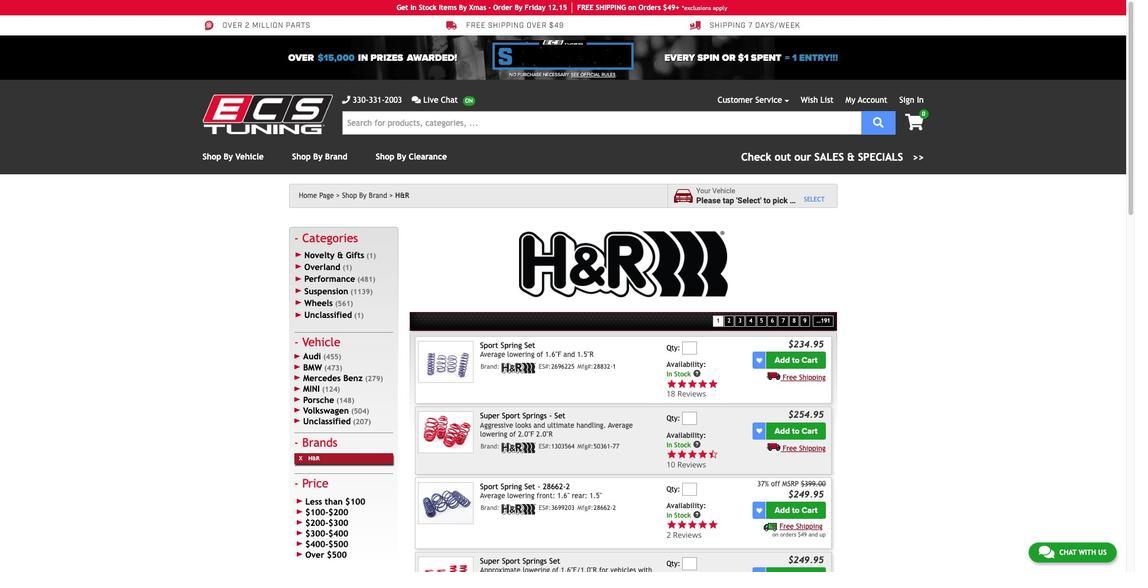 Task type: locate. For each thing, give the bounding box(es) containing it.
friday
[[525, 4, 546, 12]]

1 vertical spatial shop by brand
[[342, 192, 387, 200]]

shop by brand link
[[292, 152, 348, 161], [342, 192, 393, 200]]

1 horizontal spatial 7
[[782, 318, 785, 324]]

cart down $254.95
[[802, 426, 818, 436]]

on inside free shipping on orders $49 and up
[[773, 532, 779, 538]]

price
[[302, 477, 329, 491]]

and up 2.0"r
[[534, 422, 545, 430]]

1 add to cart from the top
[[775, 356, 818, 366]]

1 vertical spatial vehicle
[[713, 187, 736, 195]]

& left the gifts
[[337, 250, 343, 260]]

28662- down 1.5" on the right bottom
[[594, 505, 613, 512]]

mfg#: left 50361-
[[578, 443, 594, 450]]

add down $254.95
[[775, 426, 790, 436]]

1 2 reviews link from the top
[[667, 520, 751, 541]]

question sign image up 10 reviews
[[693, 441, 702, 449]]

1 free shipping from the top
[[783, 374, 826, 382]]

3 h&r - corporate logo image from the top
[[502, 505, 536, 515]]

specials
[[858, 151, 904, 163]]

average inside sport spring set - 28662-2 average lowering front: 1.6" rear: 1.5"
[[480, 492, 505, 501]]

add to cart button down $254.95
[[767, 423, 826, 440]]

10 reviews
[[667, 459, 706, 470]]

1 add to wish list image from the top
[[757, 428, 763, 434]]

to up free shipping on orders $49 and up
[[792, 506, 800, 516]]

h&r - corporate logo image down sport spring set link
[[502, 363, 536, 374]]

2 vertical spatial availability:
[[667, 502, 706, 511]]

super sport springs - set link
[[480, 412, 566, 421]]

2 cart from the top
[[802, 426, 818, 436]]

1 right =
[[793, 52, 797, 64]]

free shipping image
[[767, 372, 781, 381], [767, 443, 781, 451]]

porsche
[[303, 395, 334, 405]]

$100
[[346, 497, 365, 507]]

2 horizontal spatial 1
[[793, 52, 797, 64]]

es#: 1303564 mfg#: 50361-77
[[539, 443, 620, 450]]

0 horizontal spatial 7
[[749, 21, 753, 30]]

1 brand: from the top
[[481, 363, 500, 370]]

1 add to cart button from the top
[[767, 352, 826, 369]]

million
[[252, 21, 284, 30]]

free inside free shipping on orders $49 and up
[[780, 523, 794, 531]]

(1) right the gifts
[[367, 252, 376, 260]]

es#1303564 - 50361-77 - super sport springs - set - aggressive looks and ultimate handling. average lowering of 2.0"f 2.0"r - h&r - audi image
[[418, 412, 474, 454]]

0 vertical spatial shop by brand
[[292, 152, 348, 161]]

to down $234.95
[[792, 356, 800, 366]]

add to cart up free shipping on orders $49 and up
[[775, 506, 818, 516]]

h&r - corporate logo image
[[502, 363, 536, 374], [502, 443, 536, 454], [502, 505, 536, 515]]

1 question sign image from the top
[[693, 441, 702, 449]]

and left up
[[809, 532, 818, 538]]

es#: 2696225 mfg#: 28832-1
[[539, 363, 616, 370]]

es#: for 10 reviews
[[539, 443, 551, 450]]

free shipping image
[[764, 524, 778, 532]]

shop by vehicle link
[[203, 152, 264, 161]]

cart up free shipping on orders $49 and up
[[802, 506, 818, 516]]

0 vertical spatial average
[[480, 351, 505, 359]]

ecs tuning 'spin to win' contest logo image
[[493, 40, 634, 70]]

availability: for 2
[[667, 502, 706, 511]]

5 link
[[757, 316, 767, 327]]

rules
[[602, 72, 616, 77]]

springs for -
[[523, 412, 547, 421]]

vehicle audi (455) bmw (473) mercedes benz (279) mini (124) porsche (148) volkswagen (504) unclassified (207)
[[302, 336, 383, 427]]

search image
[[874, 117, 884, 127]]

es#: down 2.0"r
[[539, 443, 551, 450]]

0 vertical spatial question sign image
[[693, 441, 702, 449]]

2 availability: in stock from the top
[[667, 432, 706, 449]]

1 vertical spatial chat
[[1060, 549, 1077, 557]]

2 mfg#: from the top
[[578, 443, 594, 450]]

1 horizontal spatial of
[[537, 351, 543, 359]]

1 vertical spatial add
[[775, 426, 790, 436]]

2 question sign image from the top
[[693, 511, 702, 520]]

0 horizontal spatial 1
[[613, 363, 616, 370]]

brand for shop by vehicle
[[325, 152, 348, 161]]

us
[[1099, 549, 1107, 557]]

& inside "sales & specials" link
[[848, 151, 855, 163]]

2 horizontal spatial and
[[809, 532, 818, 538]]

of left 1.6"f on the bottom left of page
[[537, 351, 543, 359]]

availability: for 18
[[667, 361, 706, 369]]

apply
[[713, 4, 728, 11]]

0 vertical spatial $249.95
[[789, 489, 824, 500]]

37% off msrp $399.00 $249.95
[[758, 480, 826, 500]]

2 springs from the top
[[523, 557, 547, 566]]

$200-$300 link
[[294, 518, 393, 529]]

and inside sport spring set average lowering of 1.6"f and 1.5"r
[[564, 351, 575, 359]]

None text field
[[683, 483, 698, 496]]

set inside sport spring set average lowering of 1.6"f and 1.5"r
[[525, 341, 536, 350]]

2 super from the top
[[480, 557, 500, 566]]

0 vertical spatial on
[[629, 4, 637, 12]]

1 vertical spatial of
[[510, 430, 516, 439]]

add to cart down $254.95
[[775, 426, 818, 436]]

1 availability: in stock from the top
[[667, 361, 706, 379]]

1 horizontal spatial -
[[538, 483, 541, 491]]

28662- up front:
[[543, 483, 566, 491]]

and
[[564, 351, 575, 359], [534, 422, 545, 430], [809, 532, 818, 538]]

on down free shipping image
[[773, 532, 779, 538]]

add to cart button for $234.95
[[767, 352, 826, 369]]

0 vertical spatial cart
[[802, 356, 818, 366]]

2 vertical spatial over
[[305, 550, 324, 560]]

h&r - corporate logo image for 18 reviews
[[502, 363, 536, 374]]

lowering down aggressive
[[480, 430, 508, 439]]

spring inside sport spring set - 28662-2 average lowering front: 1.6" rear: 1.5"
[[501, 483, 522, 491]]

0 vertical spatial &
[[848, 151, 855, 163]]

2 link
[[724, 316, 735, 327]]

es#: for 2 reviews
[[539, 505, 551, 512]]

by
[[459, 4, 467, 12], [515, 4, 523, 12], [224, 152, 233, 161], [313, 152, 323, 161], [397, 152, 406, 161], [359, 192, 367, 200]]

2 vertical spatial mfg#:
[[578, 505, 594, 512]]

wish list
[[801, 95, 834, 105]]

by left clearance
[[397, 152, 406, 161]]

331-
[[369, 95, 385, 105]]

0 horizontal spatial and
[[534, 422, 545, 430]]

to for third 'add to cart' 'button' from the top
[[792, 506, 800, 516]]

availability:
[[667, 361, 706, 369], [667, 432, 706, 440], [667, 502, 706, 511]]

shipping down $234.95
[[800, 374, 826, 382]]

looks
[[516, 422, 532, 430]]

add to cart button up free shipping on orders $49 and up
[[767, 502, 826, 520]]

1 spring from the top
[[501, 341, 522, 350]]

3 link
[[735, 316, 746, 327]]

add to wish list image down 37%
[[757, 508, 763, 514]]

0 vertical spatial lowering
[[508, 351, 535, 359]]

3
[[739, 318, 742, 324]]

0 horizontal spatial 28662-
[[543, 483, 566, 491]]

free shipping image for $254.95
[[767, 443, 781, 451]]

1 vertical spatial availability: in stock
[[667, 432, 706, 449]]

1 qty: from the top
[[667, 344, 681, 353]]

add to wish list image for $254.95's 'add to cart' 'button'
[[757, 428, 763, 434]]

3 brand: from the top
[[481, 505, 500, 512]]

1 vertical spatial -
[[550, 412, 552, 421]]

& right sales
[[848, 151, 855, 163]]

2 horizontal spatial vehicle
[[713, 187, 736, 195]]

half star image
[[708, 450, 719, 460]]

2 free shipping image from the top
[[767, 443, 781, 451]]

mfg#:
[[578, 363, 594, 370], [578, 443, 594, 450], [578, 505, 594, 512]]

wish
[[801, 95, 818, 105]]

0 vertical spatial over
[[223, 21, 243, 30]]

qty: for 2
[[667, 486, 681, 494]]

1 vertical spatial h&r - corporate logo image
[[502, 443, 536, 454]]

cart for $234.95
[[802, 356, 818, 366]]

28662- inside sport spring set - 28662-2 average lowering front: 1.6" rear: 1.5"
[[543, 483, 566, 491]]

free up msrp
[[783, 445, 797, 453]]

- inside super sport springs - set aggressive looks and ultimate handling. average lowering of 2.0"f 2.0"r
[[550, 412, 552, 421]]

qty: down 10
[[667, 486, 681, 494]]

& inside the categories novelty & gifts (1) overland (1) performance (481) suspension (1139) wheels (561) unclassified (1)
[[337, 250, 343, 260]]

phone image
[[342, 96, 350, 104]]

es#2696225 - 28832-1 - sport spring set - average lowering of 1.6"f and 1.5"r - h&r - bmw image
[[418, 341, 474, 383]]

add to cart down $234.95
[[775, 356, 818, 366]]

categories novelty & gifts (1) overland (1) performance (481) suspension (1139) wheels (561) unclassified (1)
[[302, 231, 376, 320]]

comments image inside "chat with us" link
[[1039, 545, 1055, 560]]

mfg#: for 10 reviews
[[578, 443, 594, 450]]

add to wish list image for third 'add to cart' 'button' from the top
[[757, 508, 763, 514]]

ultimate
[[548, 422, 575, 430]]

1 vertical spatial free shipping image
[[767, 443, 781, 451]]

1 right the 2696225
[[613, 363, 616, 370]]

shop by brand link up home page link
[[292, 152, 348, 161]]

3 qty: from the top
[[667, 486, 681, 494]]

availability: in stock up 2 reviews
[[667, 502, 706, 520]]

0 horizontal spatial -
[[489, 4, 491, 12]]

chat left with
[[1060, 549, 1077, 557]]

to
[[764, 196, 771, 205], [792, 356, 800, 366], [792, 426, 800, 436], [792, 506, 800, 516]]

spring inside sport spring set average lowering of 1.6"f and 1.5"r
[[501, 341, 522, 350]]

to down $254.95
[[792, 426, 800, 436]]

0 vertical spatial unclassified
[[304, 310, 352, 320]]

2 spring from the top
[[501, 483, 522, 491]]

1.5"
[[590, 492, 602, 501]]

0 vertical spatial 7
[[749, 21, 753, 30]]

2 vertical spatial -
[[538, 483, 541, 491]]

unclassified down wheels
[[304, 310, 352, 320]]

shipping
[[488, 21, 525, 30]]

2 vertical spatial cart
[[802, 506, 818, 516]]

2 vertical spatial average
[[480, 492, 505, 501]]

1 vertical spatial free shipping
[[783, 445, 826, 453]]

0 vertical spatial es#:
[[539, 363, 551, 370]]

0 horizontal spatial brand
[[325, 152, 348, 161]]

1 vertical spatial $500
[[327, 550, 347, 560]]

in up 2 reviews
[[667, 512, 673, 520]]

1 vertical spatial add to cart button
[[767, 423, 826, 440]]

less than $100 link
[[294, 497, 393, 508]]

0 vertical spatial $49
[[549, 21, 564, 30]]

1 horizontal spatial h&r
[[395, 192, 410, 200]]

1 vertical spatial 28662-
[[594, 505, 613, 512]]

9
[[804, 318, 807, 324]]

free
[[466, 21, 486, 30], [783, 374, 797, 382], [783, 445, 797, 453], [780, 523, 794, 531]]

1 vertical spatial spring
[[501, 483, 522, 491]]

1 vertical spatial h&r
[[308, 456, 320, 462]]

in for $234.95
[[667, 370, 673, 379]]

1 vertical spatial unclassified
[[303, 417, 351, 427]]

days/week
[[756, 21, 801, 30]]

sport
[[480, 341, 499, 350], [502, 412, 520, 421], [480, 483, 499, 491], [502, 557, 520, 566]]

3699203
[[552, 505, 575, 512]]

add up free shipping image
[[775, 506, 790, 516]]

shop
[[203, 152, 221, 161], [292, 152, 311, 161], [376, 152, 395, 161], [342, 192, 357, 200]]

1 vertical spatial reviews
[[678, 459, 706, 470]]

0 horizontal spatial on
[[629, 4, 637, 12]]

to for $254.95's 'add to cart' 'button'
[[792, 426, 800, 436]]

availability: up 10 reviews
[[667, 432, 706, 440]]

2 $249.95 from the top
[[789, 555, 824, 565]]

0 horizontal spatial &
[[337, 250, 343, 260]]

3 availability: from the top
[[667, 502, 706, 511]]

$500
[[329, 540, 349, 550], [327, 550, 347, 560]]

1 vertical spatial add to cart
[[775, 426, 818, 436]]

chat right live
[[441, 95, 458, 105]]

shop by vehicle
[[203, 152, 264, 161]]

comments image for live
[[412, 96, 421, 104]]

average up 77
[[608, 422, 633, 430]]

1 vertical spatial question sign image
[[693, 511, 702, 520]]

2
[[245, 21, 250, 30], [728, 318, 731, 324], [566, 483, 570, 491], [613, 505, 616, 512], [667, 530, 671, 541]]

28832-
[[594, 363, 613, 370]]

brand
[[325, 152, 348, 161], [369, 192, 387, 200]]

2 vertical spatial reviews
[[673, 530, 702, 541]]

xmas
[[469, 4, 487, 12]]

0 vertical spatial vehicle
[[236, 152, 264, 161]]

2 vertical spatial and
[[809, 532, 818, 538]]

free shipping image up off
[[767, 443, 781, 451]]

0 vertical spatial (1)
[[367, 252, 376, 260]]

mfg#: down rear:
[[578, 505, 594, 512]]

0 vertical spatial super
[[480, 412, 500, 421]]

1 availability: from the top
[[667, 361, 706, 369]]

&
[[848, 151, 855, 163], [337, 250, 343, 260]]

$15,000
[[318, 52, 355, 64]]

0 horizontal spatial (1)
[[343, 264, 352, 272]]

sign in link
[[900, 95, 924, 105]]

1 left 2 link
[[717, 318, 720, 324]]

shop by brand link right page
[[342, 192, 393, 200]]

vehicle inside vehicle audi (455) bmw (473) mercedes benz (279) mini (124) porsche (148) volkswagen (504) unclassified (207)
[[302, 336, 341, 349]]

my account link
[[846, 95, 888, 105]]

free down $234.95
[[783, 374, 797, 382]]

(1) down (1139)
[[354, 312, 364, 320]]

average inside super sport springs - set aggressive looks and ultimate handling. average lowering of 2.0"f 2.0"r
[[608, 422, 633, 430]]

over left "million" in the top left of the page
[[223, 21, 243, 30]]

1 vertical spatial brand:
[[481, 443, 500, 450]]

average down "sport spring set - 28662-2" link
[[480, 492, 505, 501]]

stock for 18
[[675, 370, 691, 379]]

unclassified down volkswagen
[[303, 417, 351, 427]]

1 vertical spatial brand
[[369, 192, 387, 200]]

in right the get
[[411, 4, 417, 12]]

1 mfg#: from the top
[[578, 363, 594, 370]]

question sign image up 2 reviews
[[693, 511, 702, 520]]

1 vertical spatial springs
[[523, 557, 547, 566]]

vehicle down ecs tuning image on the top left of the page
[[236, 152, 264, 161]]

es#: for 18 reviews
[[539, 363, 551, 370]]

free shipping
[[783, 374, 826, 382], [783, 445, 826, 453]]

audi
[[303, 352, 321, 362]]

1 springs from the top
[[523, 412, 547, 421]]

2 vertical spatial availability: in stock
[[667, 502, 706, 520]]

aggressive
[[480, 422, 513, 430]]

shipping inside free shipping on orders $49 and up
[[796, 523, 823, 531]]

2 vertical spatial brand:
[[481, 505, 500, 512]]

$200
[[329, 508, 349, 518]]

add to wish list image
[[757, 358, 763, 364]]

2 2 reviews link from the top
[[667, 530, 719, 541]]

10 reviews link
[[667, 450, 751, 470], [667, 459, 719, 470]]

3 add from the top
[[775, 506, 790, 516]]

free shipping image down 6 link
[[767, 372, 781, 381]]

0 vertical spatial of
[[537, 351, 543, 359]]

comments image left chat with us
[[1039, 545, 1055, 560]]

$49 right orders
[[798, 532, 807, 538]]

1 cart from the top
[[802, 356, 818, 366]]

0 vertical spatial spring
[[501, 341, 522, 350]]

es#: down 1.6"f on the bottom left of page
[[539, 363, 551, 370]]

in for $254.95
[[667, 441, 673, 449]]

- right xmas
[[489, 4, 491, 12]]

on right ping
[[629, 4, 637, 12]]

add right add to wish list image
[[775, 356, 790, 366]]

1 super from the top
[[480, 412, 500, 421]]

availability: in stock up 10 reviews
[[667, 432, 706, 449]]

37%
[[758, 480, 769, 488]]

shop by brand for shop by vehicle
[[292, 152, 348, 161]]

4
[[750, 318, 753, 324]]

$400
[[329, 529, 349, 539]]

qty: down 2 reviews
[[667, 560, 681, 568]]

availability: up 2 reviews
[[667, 502, 706, 511]]

3 add to cart from the top
[[775, 506, 818, 516]]

parts
[[286, 21, 311, 30]]

stock for 2
[[675, 512, 691, 520]]

stock left question sign icon
[[675, 370, 691, 379]]

2 es#: from the top
[[539, 443, 551, 450]]

cart for $254.95
[[802, 426, 818, 436]]

less
[[305, 497, 322, 507]]

gifts
[[346, 250, 364, 260]]

chat
[[441, 95, 458, 105], [1060, 549, 1077, 557]]

no purchase necessary. see official rules .
[[510, 72, 617, 77]]

2 inside "over 2 million parts" link
[[245, 21, 250, 30]]

1 es#: from the top
[[539, 363, 551, 370]]

availability: in stock up 18 reviews
[[667, 361, 706, 379]]

1 horizontal spatial and
[[564, 351, 575, 359]]

0 vertical spatial availability:
[[667, 361, 706, 369]]

0 vertical spatial brand
[[325, 152, 348, 161]]

mercedes
[[303, 373, 341, 383]]

vehicle up tap
[[713, 187, 736, 195]]

2 inside 2 link
[[728, 318, 731, 324]]

6
[[771, 318, 774, 324]]

0 vertical spatial add to cart button
[[767, 352, 826, 369]]

1 vertical spatial comments image
[[1039, 545, 1055, 560]]

0 horizontal spatial h&r
[[308, 456, 320, 462]]

0 horizontal spatial of
[[510, 430, 516, 439]]

2 vertical spatial es#:
[[539, 505, 551, 512]]

vehicle up audi
[[302, 336, 341, 349]]

0 horizontal spatial vehicle
[[236, 152, 264, 161]]

2 free shipping from the top
[[783, 445, 826, 453]]

2 vertical spatial add to cart button
[[767, 502, 826, 520]]

1 $249.95 from the top
[[789, 489, 824, 500]]

spin
[[698, 52, 720, 64]]

$249.95 down $399.00
[[789, 489, 824, 500]]

set inside sport spring set - 28662-2 average lowering front: 1.6" rear: 1.5"
[[525, 483, 536, 491]]

1 horizontal spatial vehicle
[[302, 336, 341, 349]]

my account
[[846, 95, 888, 105]]

3 availability: in stock from the top
[[667, 502, 706, 520]]

1 free shipping image from the top
[[767, 372, 781, 381]]

1 horizontal spatial $49
[[798, 532, 807, 538]]

add to cart button down $234.95
[[767, 352, 826, 369]]

h&r down "shop by clearance" link
[[395, 192, 410, 200]]

qty: up "18"
[[667, 344, 681, 353]]

free shipping down $254.95
[[783, 445, 826, 453]]

add to wish list image
[[757, 428, 763, 434], [757, 508, 763, 514]]

select link
[[804, 196, 825, 204]]

add to cart for $234.95
[[775, 356, 818, 366]]

1 add from the top
[[775, 356, 790, 366]]

4 qty: from the top
[[667, 560, 681, 568]]

brand down "shop by clearance" link
[[369, 192, 387, 200]]

3 mfg#: from the top
[[578, 505, 594, 512]]

0 link
[[896, 109, 929, 132]]

stock up 2 reviews
[[675, 512, 691, 520]]

- up ultimate
[[550, 412, 552, 421]]

springs inside super sport springs - set aggressive looks and ultimate handling. average lowering of 2.0"f 2.0"r
[[523, 412, 547, 421]]

2 h&r - corporate logo image from the top
[[502, 443, 536, 454]]

lowering down sport spring set link
[[508, 351, 535, 359]]

super inside super sport springs - set aggressive looks and ultimate handling. average lowering of 2.0"f 2.0"r
[[480, 412, 500, 421]]

question sign image
[[693, 441, 702, 449], [693, 511, 702, 520]]

0 vertical spatial and
[[564, 351, 575, 359]]

free shipping down $234.95
[[783, 374, 826, 382]]

over down parts
[[288, 52, 314, 64]]

1 vertical spatial availability:
[[667, 432, 706, 440]]

h&r - corporate logo image down "sport spring set - 28662-2" link
[[502, 505, 536, 515]]

0 vertical spatial add to wish list image
[[757, 428, 763, 434]]

2 vertical spatial h&r - corporate logo image
[[502, 505, 536, 515]]

star image
[[667, 379, 677, 389], [688, 379, 698, 389], [698, 379, 708, 389], [667, 450, 677, 460], [677, 450, 688, 460], [698, 450, 708, 460], [677, 520, 688, 531], [688, 520, 698, 531], [698, 520, 708, 531]]

shop by brand link for home page
[[342, 192, 393, 200]]

by right order
[[515, 4, 523, 12]]

spring for 18
[[501, 341, 522, 350]]

sport spring set average lowering of 1.6"f and 1.5"r
[[480, 341, 594, 359]]

2 availability: from the top
[[667, 432, 706, 440]]

3 es#: from the top
[[539, 505, 551, 512]]

availability: up question sign icon
[[667, 361, 706, 369]]

a
[[790, 196, 795, 205]]

star image
[[677, 379, 688, 389], [708, 379, 719, 389], [688, 450, 698, 460], [667, 520, 677, 531], [708, 520, 719, 531]]

1 vertical spatial cart
[[802, 426, 818, 436]]

1 vertical spatial es#:
[[539, 443, 551, 450]]

0 vertical spatial availability: in stock
[[667, 361, 706, 379]]

brand up page
[[325, 152, 348, 161]]

and for 10
[[534, 422, 545, 430]]

…191 link
[[814, 316, 834, 327]]

18 reviews link
[[667, 379, 751, 399], [667, 389, 719, 399]]

super sport springs set
[[480, 557, 561, 566]]

add to wish list image up 37%
[[757, 428, 763, 434]]

es#: down front:
[[539, 505, 551, 512]]

0 vertical spatial add
[[775, 356, 790, 366]]

2 add from the top
[[775, 426, 790, 436]]

spring for 2
[[501, 483, 522, 491]]

2 add to cart from the top
[[775, 426, 818, 436]]

=
[[785, 52, 790, 64]]

1.5"r
[[577, 351, 594, 359]]

h&r - corporate logo image down 2.0"f on the bottom left of page
[[502, 443, 536, 454]]

stock up 10 reviews
[[675, 441, 691, 449]]

2 reviews
[[667, 530, 702, 541]]

$49 down 12.15
[[549, 21, 564, 30]]

and inside super sport springs - set aggressive looks and ultimate handling. average lowering of 2.0"f 2.0"r
[[534, 422, 545, 430]]

of left 2.0"f on the bottom left of page
[[510, 430, 516, 439]]

- for 10
[[550, 412, 552, 421]]

0 vertical spatial h&r
[[395, 192, 410, 200]]

qty: for 18
[[667, 344, 681, 353]]

sport inside super sport springs - set aggressive looks and ultimate handling. average lowering of 2.0"f 2.0"r
[[502, 412, 520, 421]]

-
[[489, 4, 491, 12], [550, 412, 552, 421], [538, 483, 541, 491]]

brand: down sport spring set link
[[481, 363, 500, 370]]

1 h&r - corporate logo image from the top
[[502, 363, 536, 374]]

super right es#2568645 - 28877-2 - super sport springs set - approximate lowering of 1.6"f/1.0"r for vehicles with sport suspension, 1.75"f/1.3"r for vehicles with standard suspension. - h&r - bmw image
[[480, 557, 500, 566]]

2 add to cart button from the top
[[767, 423, 826, 440]]

in up "18"
[[667, 370, 673, 379]]

comments image
[[412, 96, 421, 104], [1039, 545, 1055, 560]]

1 vertical spatial over
[[288, 52, 314, 64]]

brands x h&r
[[299, 436, 338, 462]]

comments image left live
[[412, 96, 421, 104]]

sport inside sport spring set - 28662-2 average lowering front: 1.6" rear: 1.5"
[[480, 483, 499, 491]]

chat with us link
[[1029, 543, 1117, 563]]

0 vertical spatial add to cart
[[775, 356, 818, 366]]

0 vertical spatial shop by brand link
[[292, 152, 348, 161]]

comments image inside live chat link
[[412, 96, 421, 104]]

over down $400-
[[305, 550, 324, 560]]

mfg#: for 18 reviews
[[578, 363, 594, 370]]

over inside less than $100 $100-$200 $200-$300 $300-$400 $400-$500 over $500
[[305, 550, 324, 560]]

2 add to wish list image from the top
[[757, 508, 763, 514]]

1 vertical spatial lowering
[[480, 430, 508, 439]]

2 qty: from the top
[[667, 415, 681, 423]]

- inside sport spring set - 28662-2 average lowering front: 1.6" rear: 1.5"
[[538, 483, 541, 491]]

None text field
[[683, 342, 698, 355], [683, 413, 698, 426], [683, 558, 698, 571], [683, 342, 698, 355], [683, 413, 698, 426], [683, 558, 698, 571]]

2 brand: from the top
[[481, 443, 500, 450]]

customer service
[[718, 95, 783, 105]]

1 vertical spatial &
[[337, 250, 343, 260]]



Task type: vqa. For each thing, say whether or not it's contained in the screenshot.
THE MONITOR
no



Task type: describe. For each thing, give the bounding box(es) containing it.
official
[[581, 72, 601, 77]]

shipping 7 days/week
[[710, 21, 801, 30]]

in
[[358, 52, 368, 64]]

1 18 reviews link from the top
[[667, 379, 751, 399]]

'select'
[[737, 196, 762, 205]]

sport spring set - 28662-2 average lowering front: 1.6" rear: 1.5"
[[480, 483, 602, 501]]

by left xmas
[[459, 4, 467, 12]]

shop by clearance link
[[376, 152, 447, 161]]

0 vertical spatial $500
[[329, 540, 349, 550]]

*exclusions
[[682, 4, 711, 11]]

availability: in stock for 10
[[667, 432, 706, 449]]

brand: for 10 reviews
[[481, 443, 500, 450]]

springs for set
[[523, 557, 547, 566]]

1 horizontal spatial chat
[[1060, 549, 1077, 557]]

(481)
[[358, 276, 376, 284]]

3 add to cart button from the top
[[767, 502, 826, 520]]

lowering inside super sport springs - set aggressive looks and ultimate handling. average lowering of 2.0"f 2.0"r
[[480, 430, 508, 439]]

spent
[[751, 52, 782, 64]]

lowering inside sport spring set average lowering of 1.6"f and 1.5"r
[[508, 351, 535, 359]]

clearance
[[409, 152, 447, 161]]

$234.95
[[789, 339, 824, 349]]

free shipping image for $234.95
[[767, 372, 781, 381]]

my
[[846, 95, 856, 105]]

select
[[804, 196, 825, 203]]

average inside sport spring set average lowering of 1.6"f and 1.5"r
[[480, 351, 505, 359]]

volkswagen
[[303, 406, 349, 416]]

wheels
[[304, 298, 333, 308]]

of inside sport spring set average lowering of 1.6"f and 1.5"r
[[537, 351, 543, 359]]

free shipping for $234.95
[[783, 374, 826, 382]]

qty: for 10
[[667, 415, 681, 423]]

ping
[[611, 4, 626, 12]]

h&r - corporate logo image for 2 reviews
[[502, 505, 536, 515]]

handling.
[[577, 422, 606, 430]]

stock left items
[[419, 4, 437, 12]]

and for 18
[[564, 351, 575, 359]]

8
[[793, 318, 796, 324]]

get in stock items by xmas - order by friday 12.15
[[397, 4, 567, 12]]

(473)
[[324, 364, 342, 373]]

by right page
[[359, 192, 367, 200]]

$49 inside free shipping on orders $49 and up
[[798, 532, 807, 538]]

items
[[439, 4, 457, 12]]

rear:
[[572, 492, 588, 501]]

8 link
[[789, 316, 800, 327]]

stock for 10
[[675, 441, 691, 449]]

super for super sport springs set
[[480, 557, 500, 566]]

wish list link
[[801, 95, 834, 105]]

$249.95 inside 37% off msrp $399.00 $249.95
[[789, 489, 824, 500]]

question sign image for 10 reviews
[[693, 441, 702, 449]]

reviews for 2 reviews
[[673, 530, 702, 541]]

with
[[1079, 549, 1097, 557]]

order
[[493, 4, 513, 12]]

no
[[510, 72, 517, 77]]

ship
[[596, 4, 611, 12]]

4 link
[[746, 316, 756, 327]]

1 horizontal spatial 28662-
[[594, 505, 613, 512]]

1 10 reviews link from the top
[[667, 450, 751, 470]]

h&r inside brands x h&r
[[308, 456, 320, 462]]

over 2 million parts link
[[203, 20, 311, 31]]

$400-$500 link
[[294, 540, 393, 550]]

(279)
[[365, 375, 383, 383]]

shipping 7 days/week link
[[690, 20, 801, 31]]

live chat
[[423, 95, 458, 105]]

3 cart from the top
[[802, 506, 818, 516]]

free shipping over $49
[[466, 21, 564, 30]]

1 vertical spatial (1)
[[343, 264, 352, 272]]

availability: for 10
[[667, 432, 706, 440]]

prizes
[[371, 52, 403, 64]]

pick
[[773, 196, 788, 205]]

$300-$400 link
[[294, 529, 393, 540]]

h&r - corporate logo image for 10 reviews
[[502, 443, 536, 454]]

free shipping for $254.95
[[783, 445, 826, 453]]

*exclusions apply link
[[682, 3, 728, 12]]

sales
[[815, 151, 844, 163]]

every spin or $1 spent = 1 entry!!!
[[665, 52, 838, 64]]

comments image for chat
[[1039, 545, 1055, 560]]

sport spring set link
[[480, 341, 536, 350]]

x
[[299, 456, 303, 462]]

super for super sport springs - set aggressive looks and ultimate handling. average lowering of 2.0"f 2.0"r
[[480, 412, 500, 421]]

2 10 reviews link from the top
[[667, 459, 719, 470]]

availability: in stock for 18
[[667, 361, 706, 379]]

in right sign
[[917, 95, 924, 105]]

shop by brand link for shop by vehicle
[[292, 152, 348, 161]]

free down xmas
[[466, 21, 486, 30]]

2.0"r
[[537, 430, 553, 439]]

chat with us
[[1060, 549, 1107, 557]]

than
[[325, 497, 343, 507]]

by up home page link
[[313, 152, 323, 161]]

availability: in stock for 2
[[667, 502, 706, 520]]

reviews for 10 reviews
[[678, 459, 706, 470]]

unclassified inside the categories novelty & gifts (1) overland (1) performance (481) suspension (1139) wheels (561) unclassified (1)
[[304, 310, 352, 320]]

free shipping on orders $49 and up
[[773, 523, 826, 538]]

0 vertical spatial 1
[[793, 52, 797, 64]]

shop by clearance
[[376, 152, 447, 161]]

(207)
[[353, 418, 371, 427]]

live
[[423, 95, 439, 105]]

sign in
[[900, 95, 924, 105]]

shipping down $254.95
[[800, 445, 826, 453]]

18 reviews
[[667, 389, 706, 399]]

2 horizontal spatial (1)
[[367, 252, 376, 260]]

0 vertical spatial chat
[[441, 95, 458, 105]]

1.6"
[[558, 492, 570, 501]]

add for $254.95
[[775, 426, 790, 436]]

over for over 2 million parts
[[223, 21, 243, 30]]

in for 37% off msrp
[[667, 512, 673, 520]]

account
[[858, 95, 888, 105]]

(455)
[[323, 353, 341, 362]]

brands
[[302, 436, 338, 450]]

ecs tuning image
[[203, 95, 333, 134]]

brand: for 2 reviews
[[481, 505, 500, 512]]

question sign image
[[693, 370, 702, 378]]

1.6"f
[[546, 351, 562, 359]]

es#3699203 - 28662-2 - sport spring set - 28662-2 - average lowering front: 1.6" rear: 1.5" - h&r - bmw image
[[418, 483, 474, 524]]

brand: for 18 reviews
[[481, 363, 500, 370]]

home page
[[299, 192, 334, 200]]

tap
[[723, 196, 735, 205]]

77
[[613, 443, 620, 450]]

$400-
[[305, 540, 329, 550]]

2696225
[[552, 363, 575, 370]]

1 vertical spatial 7
[[782, 318, 785, 324]]

2.0"f
[[518, 430, 534, 439]]

6 link
[[768, 316, 778, 327]]

sport inside sport spring set average lowering of 1.6"f and 1.5"r
[[480, 341, 499, 350]]

lowering inside sport spring set - 28662-2 average lowering front: 1.6" rear: 1.5"
[[508, 492, 535, 501]]

get
[[397, 4, 408, 12]]

1 link
[[713, 316, 724, 327]]

to inside your vehicle please tap 'select' to pick a vehicle
[[764, 196, 771, 205]]

0 vertical spatial -
[[489, 4, 491, 12]]

question sign image for 2 reviews
[[693, 511, 702, 520]]

over for over $15,000 in prizes
[[288, 52, 314, 64]]

overland
[[304, 262, 341, 272]]

$300
[[329, 518, 349, 528]]

(124)
[[322, 386, 340, 394]]

2 inside sport spring set - 28662-2 average lowering front: 1.6" rear: 1.5"
[[566, 483, 570, 491]]

mfg#: for 2 reviews
[[578, 505, 594, 512]]

2 vertical spatial 1
[[613, 363, 616, 370]]

1 vertical spatial 1
[[717, 318, 720, 324]]

shop by brand for home page
[[342, 192, 387, 200]]

and inside free shipping on orders $49 and up
[[809, 532, 818, 538]]

add to cart for $254.95
[[775, 426, 818, 436]]

please
[[697, 196, 721, 205]]

2 inside 2 reviews link
[[667, 530, 671, 541]]

live chat link
[[412, 94, 475, 106]]

2 vertical spatial (1)
[[354, 312, 364, 320]]

set inside super sport springs - set aggressive looks and ultimate handling. average lowering of 2.0"f 2.0"r
[[555, 412, 566, 421]]

to for 'add to cart' 'button' associated with $234.95
[[792, 356, 800, 366]]

- for 2
[[538, 483, 541, 491]]

es#2568645 - 28877-2 - super sport springs set - approximate lowering of 1.6"f/1.0"r for vehicles with sport suspension, 1.75"f/1.3"r for vehicles with standard suspension. - h&r - bmw image
[[418, 557, 474, 573]]

of inside super sport springs - set aggressive looks and ultimate handling. average lowering of 2.0"f 2.0"r
[[510, 430, 516, 439]]

shipping down apply
[[710, 21, 747, 30]]

over
[[527, 21, 547, 30]]

2 18 reviews link from the top
[[667, 389, 719, 399]]

by down ecs tuning image on the top left of the page
[[224, 152, 233, 161]]

add to cart button for $254.95
[[767, 423, 826, 440]]

necessary.
[[543, 72, 570, 77]]

Search text field
[[342, 111, 862, 135]]

over $15,000 in prizes
[[288, 52, 403, 64]]

add for $234.95
[[775, 356, 790, 366]]

orders
[[639, 4, 661, 12]]

reviews for 18 reviews
[[678, 389, 706, 399]]

shopping cart image
[[906, 114, 924, 131]]

(148)
[[337, 397, 355, 405]]

.
[[616, 72, 617, 77]]

0 horizontal spatial $49
[[549, 21, 564, 30]]

orders
[[781, 532, 797, 538]]

unclassified inside vehicle audi (455) bmw (473) mercedes benz (279) mini (124) porsche (148) volkswagen (504) unclassified (207)
[[303, 417, 351, 427]]

brand for home page
[[369, 192, 387, 200]]

sign
[[900, 95, 915, 105]]

vehicle inside your vehicle please tap 'select' to pick a vehicle
[[713, 187, 736, 195]]

service
[[756, 95, 783, 105]]



